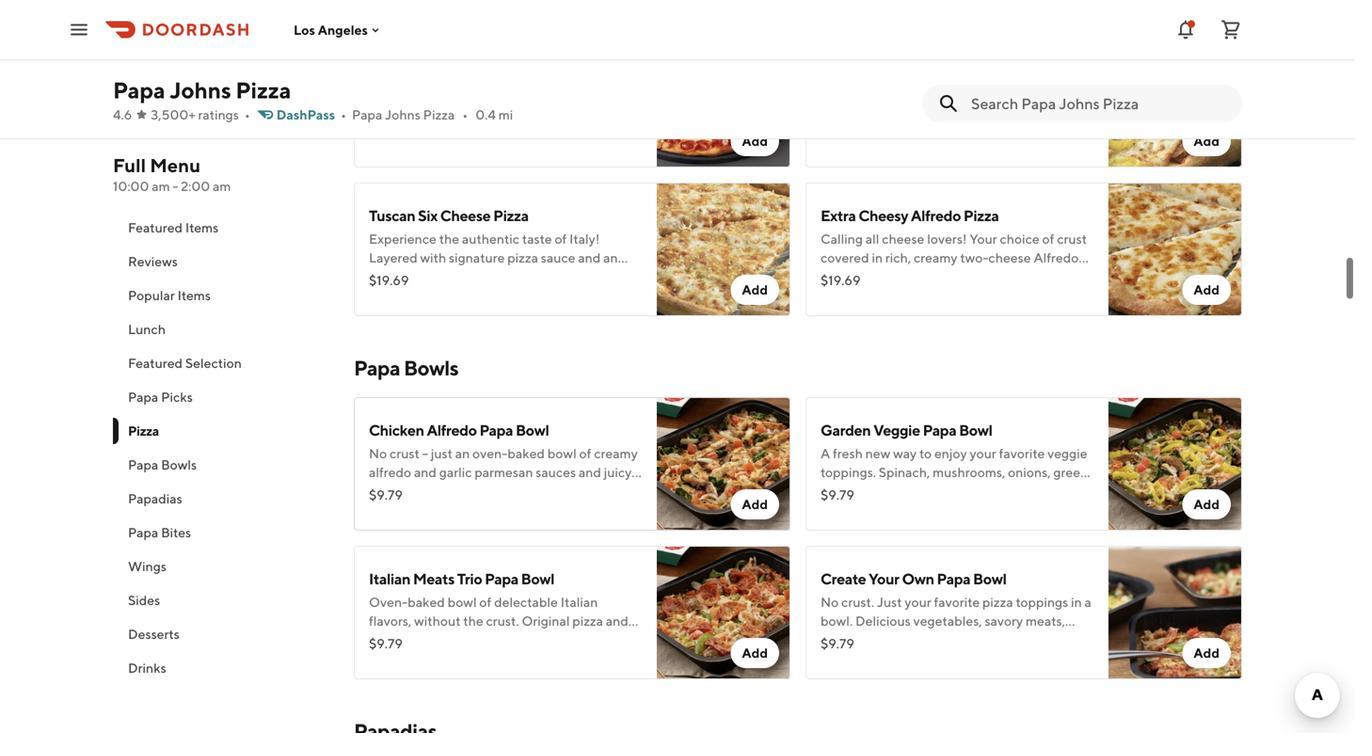 Task type: locate. For each thing, give the bounding box(es) containing it.
1 vertical spatial featured
[[128, 355, 183, 371]]

los angeles button
[[294, 22, 383, 37]]

items for popular items
[[178, 288, 211, 303]]

featured items
[[128, 220, 219, 235]]

italian left meats
[[369, 570, 411, 588]]

chicken alfredo papa bowl
[[369, 421, 549, 439]]

italian meats trio papa bowl
[[369, 570, 555, 588]]

am left the -
[[152, 178, 170, 194]]

• right dashpass
[[341, 107, 347, 122]]

1 horizontal spatial papa bowls
[[354, 356, 459, 380]]

johns
[[170, 77, 231, 104], [385, 107, 421, 122]]

0 horizontal spatial trio
[[457, 570, 482, 588]]

trio right meats
[[457, 570, 482, 588]]

$19.69
[[821, 124, 861, 139], [369, 273, 409, 288], [821, 273, 861, 288]]

johns for papa johns pizza
[[170, 77, 231, 104]]

0.4
[[476, 107, 496, 122]]

notification bell image
[[1175, 18, 1198, 41]]

featured up reviews
[[128, 220, 183, 235]]

trio right zesty
[[904, 58, 930, 76]]

0 vertical spatial items
[[185, 220, 219, 235]]

bowls up papadias
[[161, 457, 197, 473]]

extra cheesy alfredo pizza image
[[1109, 183, 1243, 316]]

add button for italian meats trio papa bowl
[[731, 638, 780, 668]]

1 vertical spatial italian
[[369, 570, 411, 588]]

alfredo right chicken on the bottom left of the page
[[427, 421, 477, 439]]

italian right zesty
[[860, 58, 902, 76]]

papa bowls up papadias
[[128, 457, 197, 473]]

papa picks button
[[113, 380, 331, 414]]

six
[[418, 207, 438, 225]]

items
[[185, 220, 219, 235], [178, 288, 211, 303]]

bowl
[[516, 421, 549, 439], [960, 421, 993, 439], [521, 570, 555, 588], [974, 570, 1007, 588]]

trio
[[904, 58, 930, 76], [457, 570, 482, 588]]

0 vertical spatial italian
[[860, 58, 902, 76]]

$19.69 down zesty
[[821, 124, 861, 139]]

•
[[245, 107, 250, 122], [341, 107, 347, 122], [463, 107, 468, 122]]

add for tuscan six cheese pizza
[[742, 282, 768, 298]]

tuscan six cheese pizza image
[[657, 183, 791, 316]]

1 vertical spatial trio
[[457, 570, 482, 588]]

featured inside button
[[128, 355, 183, 371]]

1 horizontal spatial bowls
[[404, 356, 459, 380]]

2 horizontal spatial •
[[463, 107, 468, 122]]

sides button
[[113, 584, 331, 618]]

1 vertical spatial alfredo
[[427, 421, 477, 439]]

picks
[[161, 389, 193, 405]]

add for chicken alfredo papa bowl
[[742, 497, 768, 512]]

alfredo
[[911, 207, 961, 225], [427, 421, 477, 439]]

chicken
[[369, 421, 424, 439]]

lunch button
[[113, 313, 331, 346]]

tuscan
[[369, 207, 415, 225]]

0 vertical spatial bowls
[[404, 356, 459, 380]]

johns up "$26.29"
[[385, 107, 421, 122]]

trio for meats
[[457, 570, 482, 588]]

your
[[869, 570, 900, 588]]

$19.69 down tuscan
[[369, 273, 409, 288]]

1 horizontal spatial johns
[[385, 107, 421, 122]]

add button for tuscan six cheese pizza
[[731, 275, 780, 305]]

$19.69 down extra
[[821, 273, 861, 288]]

1 vertical spatial items
[[178, 288, 211, 303]]

pizza
[[456, 58, 492, 76], [932, 58, 968, 76], [236, 77, 291, 104], [423, 107, 455, 122], [493, 207, 529, 225], [964, 207, 999, 225], [128, 423, 159, 439]]

dashpass
[[277, 107, 335, 122]]

1 horizontal spatial am
[[213, 178, 231, 194]]

• left 0.4
[[463, 107, 468, 122]]

am right 2:00 on the top of page
[[213, 178, 231, 194]]

2 featured from the top
[[128, 355, 183, 371]]

1 vertical spatial bowls
[[161, 457, 197, 473]]

zesty italian trio pizza
[[821, 58, 968, 76]]

bowls up chicken alfredo papa bowl
[[404, 356, 459, 380]]

chicken alfredo papa bowl image
[[657, 397, 791, 531]]

add for italian meats trio papa bowl
[[742, 645, 768, 661]]

papa bowls button
[[113, 448, 331, 482]]

veggie
[[874, 421, 921, 439]]

• right ratings at the top of the page
[[245, 107, 250, 122]]

full
[[113, 154, 146, 177]]

items right 'popular'
[[178, 288, 211, 303]]

popular
[[128, 288, 175, 303]]

1 horizontal spatial trio
[[904, 58, 930, 76]]

create your own papa bowl
[[821, 570, 1007, 588]]

1 horizontal spatial alfredo
[[911, 207, 961, 225]]

shaq-a-roni pizza image
[[657, 34, 791, 168]]

menu
[[150, 154, 201, 177]]

2:00
[[181, 178, 210, 194]]

featured
[[128, 220, 183, 235], [128, 355, 183, 371]]

1 vertical spatial papa bowls
[[128, 457, 197, 473]]

italian meats trio papa bowl image
[[657, 546, 791, 680]]

papa bowls
[[354, 356, 459, 380], [128, 457, 197, 473]]

$9.79 for create
[[821, 636, 855, 652]]

add
[[742, 133, 768, 149], [1194, 133, 1220, 149], [742, 282, 768, 298], [1194, 282, 1220, 298], [742, 497, 768, 512], [1194, 497, 1220, 512], [742, 645, 768, 661], [1194, 645, 1220, 661]]

add for garden veggie papa bowl
[[1194, 497, 1220, 512]]

3,500+ ratings •
[[151, 107, 250, 122]]

0 horizontal spatial am
[[152, 178, 170, 194]]

$9.79 for italian
[[369, 636, 403, 652]]

open menu image
[[68, 18, 90, 41]]

$9.79
[[369, 487, 403, 503], [821, 487, 855, 503], [369, 636, 403, 652], [821, 636, 855, 652]]

1 horizontal spatial •
[[341, 107, 347, 122]]

0 horizontal spatial papa bowls
[[128, 457, 197, 473]]

0 vertical spatial johns
[[170, 77, 231, 104]]

featured up papa picks
[[128, 355, 183, 371]]

papa bites button
[[113, 516, 331, 550]]

zesty
[[821, 58, 858, 76]]

garden veggie papa bowl image
[[1109, 397, 1243, 531]]

0 vertical spatial featured
[[128, 220, 183, 235]]

papa inside button
[[128, 457, 158, 473]]

add button
[[731, 126, 780, 156], [1183, 126, 1231, 156], [731, 275, 780, 305], [1183, 275, 1231, 305], [731, 490, 780, 520], [1183, 490, 1231, 520], [731, 638, 780, 668], [1183, 638, 1231, 668]]

bowls
[[404, 356, 459, 380], [161, 457, 197, 473]]

italian
[[860, 58, 902, 76], [369, 570, 411, 588]]

featured inside "button"
[[128, 220, 183, 235]]

papa bowls up chicken on the bottom left of the page
[[354, 356, 459, 380]]

0 horizontal spatial bowls
[[161, 457, 197, 473]]

papa
[[113, 77, 165, 104], [352, 107, 383, 122], [354, 356, 400, 380], [128, 389, 158, 405], [480, 421, 513, 439], [923, 421, 957, 439], [128, 457, 158, 473], [128, 525, 158, 540], [485, 570, 519, 588], [937, 570, 971, 588]]

extra cheesy alfredo pizza
[[821, 207, 999, 225]]

bites
[[161, 525, 191, 540]]

create your own papa bowl image
[[1109, 546, 1243, 680]]

featured for featured items
[[128, 220, 183, 235]]

papadias
[[128, 491, 182, 507]]

1 featured from the top
[[128, 220, 183, 235]]

1 vertical spatial johns
[[385, 107, 421, 122]]

items inside "button"
[[185, 220, 219, 235]]

0 horizontal spatial johns
[[170, 77, 231, 104]]

papa bites
[[128, 525, 191, 540]]

items inside button
[[178, 288, 211, 303]]

$9.79 for chicken
[[369, 487, 403, 503]]

add for create your own papa bowl
[[1194, 645, 1220, 661]]

papa bowls inside button
[[128, 457, 197, 473]]

0 vertical spatial trio
[[904, 58, 930, 76]]

$19.69 for zesty
[[821, 124, 861, 139]]

0 horizontal spatial •
[[245, 107, 250, 122]]

am
[[152, 178, 170, 194], [213, 178, 231, 194]]

hawaiian bbq chicken pizza image
[[1109, 0, 1243, 19]]

0 horizontal spatial alfredo
[[427, 421, 477, 439]]

alfredo right cheesy
[[911, 207, 961, 225]]

reviews
[[128, 254, 178, 269]]

items up reviews button
[[185, 220, 219, 235]]

johns up 3,500+ ratings •
[[170, 77, 231, 104]]



Task type: describe. For each thing, give the bounding box(es) containing it.
mi
[[499, 107, 513, 122]]

4.6
[[113, 107, 132, 122]]

garden veggie papa bowl
[[821, 421, 993, 439]]

0 items, open order cart image
[[1220, 18, 1243, 41]]

a-
[[409, 58, 422, 76]]

lunch
[[128, 322, 166, 337]]

3 • from the left
[[463, 107, 468, 122]]

popular items
[[128, 288, 211, 303]]

roni
[[422, 58, 453, 76]]

los angeles
[[294, 22, 368, 37]]

desserts button
[[113, 618, 331, 652]]

reviews button
[[113, 245, 331, 279]]

featured selection button
[[113, 346, 331, 380]]

zesty italian trio pizza image
[[1109, 34, 1243, 168]]

cheese
[[440, 207, 491, 225]]

create
[[821, 570, 866, 588]]

los
[[294, 22, 315, 37]]

meats
[[413, 570, 455, 588]]

ratings
[[198, 107, 239, 122]]

$26.29
[[369, 124, 411, 139]]

sides
[[128, 593, 160, 608]]

0 vertical spatial papa bowls
[[354, 356, 459, 380]]

wings button
[[113, 550, 331, 584]]

1 • from the left
[[245, 107, 250, 122]]

Item Search search field
[[972, 93, 1228, 114]]

popular items button
[[113, 279, 331, 313]]

angeles
[[318, 22, 368, 37]]

-
[[173, 178, 178, 194]]

cheesy
[[859, 207, 909, 225]]

shaq-
[[369, 58, 409, 76]]

$19.69 for extra
[[821, 273, 861, 288]]

add button for create your own papa bowl
[[1183, 638, 1231, 668]]

johns for papa johns pizza • 0.4 mi
[[385, 107, 421, 122]]

trio for italian
[[904, 58, 930, 76]]

1 horizontal spatial italian
[[860, 58, 902, 76]]

3,500+
[[151, 107, 196, 122]]

add button for garden veggie papa bowl
[[1183, 490, 1231, 520]]

extra
[[821, 207, 856, 225]]

add button for extra cheesy alfredo pizza
[[1183, 275, 1231, 305]]

own
[[902, 570, 935, 588]]

dashpass •
[[277, 107, 347, 122]]

drinks button
[[113, 652, 331, 685]]

$9.79 for garden
[[821, 487, 855, 503]]

papa picks
[[128, 389, 193, 405]]

2 • from the left
[[341, 107, 347, 122]]

tuscan six cheese pizza
[[369, 207, 529, 225]]

1 am from the left
[[152, 178, 170, 194]]

items for featured items
[[185, 220, 219, 235]]

drinks
[[128, 660, 166, 676]]

featured items button
[[113, 211, 331, 245]]

selection
[[185, 355, 242, 371]]

shaq-a-roni pizza
[[369, 58, 492, 76]]

desserts
[[128, 627, 180, 642]]

add button for chicken alfredo papa bowl
[[731, 490, 780, 520]]

full menu 10:00 am - 2:00 am
[[113, 154, 231, 194]]

papadias button
[[113, 482, 331, 516]]

add for extra cheesy alfredo pizza
[[1194, 282, 1220, 298]]

$19.69 for tuscan
[[369, 273, 409, 288]]

bowls inside button
[[161, 457, 197, 473]]

papa johns pizza • 0.4 mi
[[352, 107, 513, 122]]

0 horizontal spatial italian
[[369, 570, 411, 588]]

featured for featured selection
[[128, 355, 183, 371]]

papa johns pizza
[[113, 77, 291, 104]]

0 vertical spatial alfredo
[[911, 207, 961, 225]]

garden
[[821, 421, 871, 439]]

featured selection
[[128, 355, 242, 371]]

10:00
[[113, 178, 149, 194]]

wings
[[128, 559, 167, 574]]

2 am from the left
[[213, 178, 231, 194]]



Task type: vqa. For each thing, say whether or not it's contained in the screenshot.
Papadias BUTTON
yes



